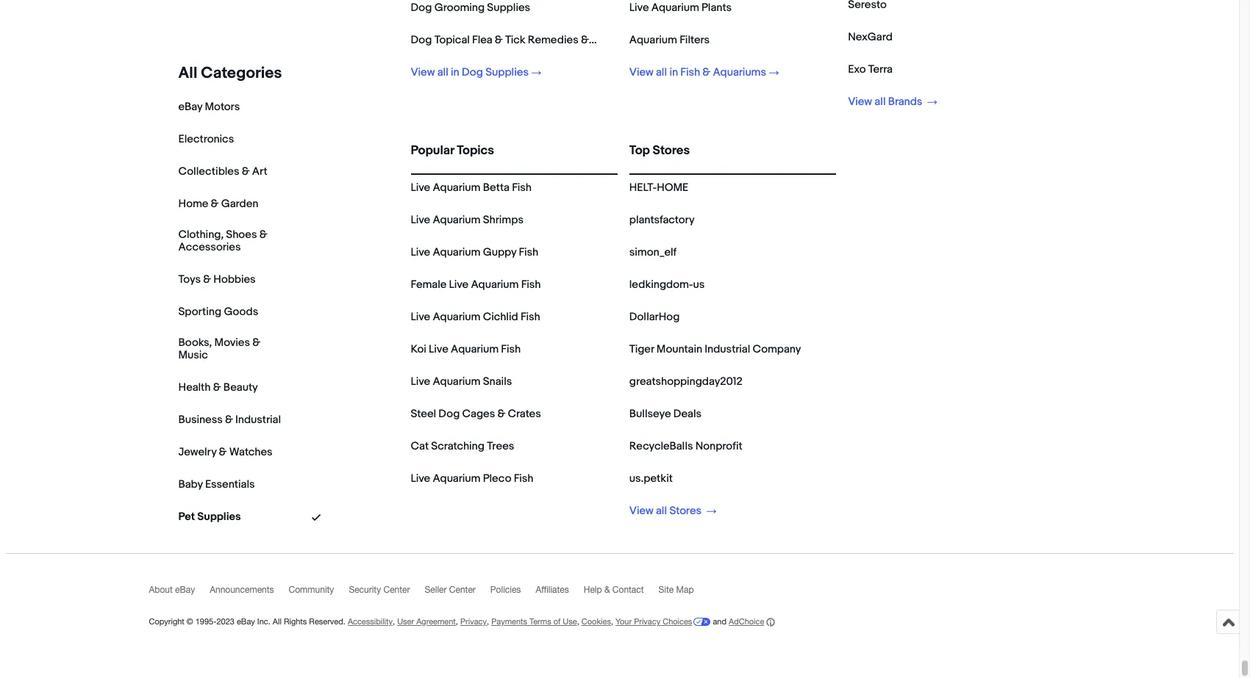 Task type: locate. For each thing, give the bounding box(es) containing it.
betta
[[483, 181, 510, 195]]

of
[[554, 618, 561, 627]]

,
[[393, 618, 395, 627], [456, 618, 458, 627], [487, 618, 489, 627], [577, 618, 579, 627], [611, 618, 613, 627]]

in down topical on the left
[[451, 65, 460, 79]]

live down popular
[[411, 181, 430, 195]]

greatshoppingday2012 link
[[630, 375, 743, 389]]

collectibles & art link
[[178, 165, 268, 179]]

all right inc.
[[273, 618, 282, 627]]

community link
[[289, 586, 349, 602]]

announcements link
[[210, 586, 289, 602]]

1 vertical spatial industrial
[[235, 413, 281, 427]]

live down cat
[[411, 472, 430, 486]]

fish for female live aquarium fish
[[521, 278, 541, 292]]

about ebay
[[149, 586, 195, 596]]

0 horizontal spatial center
[[384, 586, 410, 596]]

center for seller center
[[449, 586, 476, 596]]

all left brands
[[875, 95, 886, 109]]

0 horizontal spatial industrial
[[235, 413, 281, 427]]

top
[[630, 143, 650, 158]]

live down live aquarium betta fish on the top
[[411, 213, 430, 227]]

baby essentials
[[178, 478, 255, 492]]

ebay right the about
[[175, 586, 195, 596]]

nexgard
[[848, 30, 893, 44]]

business & industrial
[[178, 413, 281, 427]]

view for view all stores
[[630, 505, 654, 519]]

& left aquariums on the right top of the page
[[703, 65, 711, 79]]

ebay left "motors"
[[178, 100, 202, 114]]

aquarium down live aquarium shrimps link
[[433, 246, 481, 260]]

1 , from the left
[[393, 618, 395, 627]]

all for view all stores
[[656, 505, 667, 519]]

live aquarium guppy fish
[[411, 246, 539, 260]]

baby essentials link
[[178, 478, 255, 492]]

privacy right your
[[634, 618, 661, 627]]

industrial for &
[[235, 413, 281, 427]]

deals
[[674, 408, 702, 421]]

in
[[451, 65, 460, 79], [670, 65, 678, 79]]

, left payments
[[487, 618, 489, 627]]

live for live aquarium plants
[[630, 1, 649, 15]]

us
[[693, 278, 705, 292]]

fish right betta
[[512, 181, 532, 195]]

2 , from the left
[[456, 618, 458, 627]]

aquarium
[[652, 1, 699, 15], [630, 33, 677, 47], [433, 181, 481, 195], [433, 213, 481, 227], [433, 246, 481, 260], [471, 278, 519, 292], [433, 310, 481, 324], [451, 343, 499, 357], [433, 375, 481, 389], [433, 472, 481, 486]]

fish right the cichlid
[[521, 310, 540, 324]]

in for fish
[[670, 65, 678, 79]]

& right the movies
[[252, 336, 260, 350]]

help & contact link
[[584, 586, 659, 602]]

payments
[[491, 618, 527, 627]]

tiger
[[630, 343, 654, 357]]

1 horizontal spatial center
[[449, 586, 476, 596]]

, left cookies on the left
[[577, 618, 579, 627]]

aquarium down live aquarium betta fish link
[[433, 213, 481, 227]]

live for live aquarium guppy fish
[[411, 246, 430, 260]]

seller
[[425, 586, 447, 596]]

center for security center
[[384, 586, 410, 596]]

view all stores
[[630, 505, 704, 519]]

1 horizontal spatial in
[[670, 65, 678, 79]]

dog left topical on the left
[[411, 33, 432, 47]]

industrial
[[705, 343, 750, 357], [235, 413, 281, 427]]

industrial for mountain
[[705, 343, 750, 357]]

aquarium for betta
[[433, 181, 481, 195]]

privacy down seller center link
[[460, 618, 487, 627]]

live down koi
[[411, 375, 430, 389]]

live aquarium snails link
[[411, 375, 512, 389]]

live up koi
[[411, 310, 430, 324]]

live for live aquarium snails
[[411, 375, 430, 389]]

center right the seller
[[449, 586, 476, 596]]

ebay left inc.
[[237, 618, 255, 627]]

, left your
[[611, 618, 613, 627]]

view down us.petkit link
[[630, 505, 654, 519]]

live for live aquarium betta fish
[[411, 181, 430, 195]]

0 horizontal spatial in
[[451, 65, 460, 79]]

live aquarium guppy fish link
[[411, 246, 539, 260]]

industrial up the watches
[[235, 413, 281, 427]]

fish right pleco
[[514, 472, 534, 486]]

& right shoes
[[259, 228, 267, 242]]

books,
[[178, 336, 212, 350]]

pet supplies link
[[178, 510, 241, 524]]

essentials
[[205, 478, 255, 492]]

security center link
[[349, 586, 425, 602]]

aquarium up 'live aquarium shrimps'
[[433, 181, 481, 195]]

aquariums
[[713, 65, 767, 79]]

fish down the cichlid
[[501, 343, 521, 357]]

agreement
[[416, 618, 456, 627]]

all for view all in dog supplies
[[437, 65, 449, 79]]

cichlid
[[483, 310, 518, 324]]

0 horizontal spatial all
[[178, 64, 198, 83]]

& right toys
[[203, 273, 211, 287]]

all for view all in fish & aquariums
[[656, 65, 667, 79]]

grooming
[[434, 1, 485, 15]]

steel
[[411, 408, 436, 421]]

terms
[[530, 618, 551, 627]]

2 center from the left
[[449, 586, 476, 596]]

stores down us.petkit link
[[670, 505, 702, 519]]

steel dog cages & crates link
[[411, 408, 541, 421]]

live aquarium cichlid fish
[[411, 310, 540, 324]]

topics
[[457, 143, 494, 158]]

0 vertical spatial all
[[178, 64, 198, 83]]

your
[[616, 618, 632, 627]]

aquarium up aquarium filters
[[652, 1, 699, 15]]

fish up live aquarium cichlid fish link
[[521, 278, 541, 292]]

shrimps
[[483, 213, 524, 227]]

health & beauty
[[178, 381, 258, 395]]

aquarium for guppy
[[433, 246, 481, 260]]

home
[[657, 181, 689, 195]]

fish right guppy
[[519, 246, 539, 260]]

0 vertical spatial industrial
[[705, 343, 750, 357]]

supplies
[[487, 1, 530, 15], [486, 65, 529, 79], [197, 510, 241, 524]]

in down aquarium filters
[[670, 65, 678, 79]]

art
[[252, 165, 268, 179]]

aquarium left filters
[[630, 33, 677, 47]]

dog topical flea & tick remedies & collars
[[411, 33, 627, 47]]

&
[[495, 33, 503, 47], [581, 33, 589, 47], [703, 65, 711, 79], [242, 165, 250, 179], [211, 197, 219, 211], [259, 228, 267, 242], [203, 273, 211, 287], [252, 336, 260, 350], [213, 381, 221, 395], [498, 408, 506, 421], [225, 413, 233, 427], [219, 446, 227, 460], [605, 586, 610, 596]]

1 horizontal spatial industrial
[[705, 343, 750, 357]]

aquarium up koi live aquarium fish link
[[433, 310, 481, 324]]

view down aquarium filters
[[630, 65, 654, 79]]

seller center link
[[425, 586, 491, 602]]

2 vertical spatial supplies
[[197, 510, 241, 524]]

reserved.
[[309, 618, 346, 627]]

fish for view all in fish & aquariums
[[681, 65, 700, 79]]

1 vertical spatial stores
[[670, 505, 702, 519]]

female live aquarium fish link
[[411, 278, 541, 292]]

©
[[187, 618, 193, 627]]

stores right top
[[653, 143, 690, 158]]

security
[[349, 586, 381, 596]]

view down topical on the left
[[411, 65, 435, 79]]

dollarhog link
[[630, 310, 680, 324]]

& right help
[[605, 586, 610, 596]]

all categories
[[178, 64, 282, 83]]

live for live aquarium shrimps
[[411, 213, 430, 227]]

1 in from the left
[[451, 65, 460, 79]]

all down aquarium filters link
[[656, 65, 667, 79]]

accessories
[[178, 241, 241, 255]]

view down exo
[[848, 95, 872, 109]]

supplies down tick
[[486, 65, 529, 79]]

live aquarium pleco fish link
[[411, 472, 534, 486]]

helt-home
[[630, 181, 689, 195]]

2 in from the left
[[670, 65, 678, 79]]

1 vertical spatial ebay
[[175, 586, 195, 596]]

aquarium for plants
[[652, 1, 699, 15]]

1 center from the left
[[384, 586, 410, 596]]

ebay inside about ebay link
[[175, 586, 195, 596]]

supplies up tick
[[487, 1, 530, 15]]

ebay
[[178, 100, 202, 114], [175, 586, 195, 596], [237, 618, 255, 627]]

aquarium down scratching
[[433, 472, 481, 486]]

1 horizontal spatial privacy
[[634, 618, 661, 627]]

live for live aquarium cichlid fish
[[411, 310, 430, 324]]

& inside help & contact link
[[605, 586, 610, 596]]

cookies link
[[582, 618, 611, 627]]

aquarium for cichlid
[[433, 310, 481, 324]]

industrial right mountain on the right bottom
[[705, 343, 750, 357]]

steel dog cages & crates
[[411, 408, 541, 421]]

view all in fish & aquariums
[[630, 65, 767, 79]]

ebay motors link
[[178, 100, 240, 114]]

all down us.petkit link
[[656, 505, 667, 519]]

center right security
[[384, 586, 410, 596]]

& inside books, movies & music
[[252, 336, 260, 350]]

& inside clothing, shoes & accessories
[[259, 228, 267, 242]]

& left the collars
[[581, 33, 589, 47]]

supplies down the baby essentials link
[[197, 510, 241, 524]]

home
[[178, 197, 208, 211]]

copyright © 1995-2023 ebay inc. all rights reserved. accessibility , user agreement , privacy , payments terms of use , cookies , your privacy choices
[[149, 618, 692, 627]]

live up female
[[411, 246, 430, 260]]

0 horizontal spatial privacy
[[460, 618, 487, 627]]

community
[[289, 586, 334, 596]]

view for view all in fish & aquariums
[[630, 65, 654, 79]]

dog left grooming
[[411, 1, 432, 15]]

map
[[676, 586, 694, 596]]

1 horizontal spatial all
[[273, 618, 282, 627]]

view for view all brands
[[848, 95, 872, 109]]

filters
[[680, 33, 710, 47]]

clothing,
[[178, 228, 224, 242]]

us.petkit link
[[630, 472, 673, 486]]

cat
[[411, 440, 429, 454]]

, left privacy link in the bottom left of the page
[[456, 618, 458, 627]]

collars
[[591, 33, 627, 47]]

mountain
[[657, 343, 703, 357]]

all up 'ebay motors'
[[178, 64, 198, 83]]

fish for live aquarium cichlid fish
[[521, 310, 540, 324]]

0 vertical spatial ebay
[[178, 100, 202, 114]]

fish down filters
[[681, 65, 700, 79]]

live up aquarium filters
[[630, 1, 649, 15]]

live aquarium shrimps link
[[411, 213, 524, 227]]

privacy link
[[460, 618, 487, 627]]

ledkingdom-us link
[[630, 278, 705, 292]]

snails
[[483, 375, 512, 389]]

about ebay link
[[149, 586, 210, 602]]

koi live aquarium fish link
[[411, 343, 521, 357]]

live right female
[[449, 278, 469, 292]]

jewelry
[[178, 446, 217, 460]]

all down topical on the left
[[437, 65, 449, 79]]

aquarium down koi live aquarium fish
[[433, 375, 481, 389]]

, left user
[[393, 618, 395, 627]]

scratching
[[431, 440, 485, 454]]

& right the cages
[[498, 408, 506, 421]]



Task type: vqa. For each thing, say whether or not it's contained in the screenshot.
Steel Dog Cages & Crates LINK
yes



Task type: describe. For each thing, give the bounding box(es) containing it.
jewelry & watches link
[[178, 446, 273, 460]]

motors
[[205, 100, 240, 114]]

aquarium filters link
[[630, 33, 710, 47]]

tiger mountain industrial company link
[[630, 343, 801, 357]]

simon_elf link
[[630, 246, 677, 260]]

electronics
[[178, 133, 234, 147]]

0 vertical spatial supplies
[[487, 1, 530, 15]]

aquarium filters
[[630, 33, 710, 47]]

categories
[[201, 64, 282, 83]]

ledkingdom-us
[[630, 278, 705, 292]]

recycleballs nonprofit
[[630, 440, 743, 454]]

clothing, shoes & accessories
[[178, 228, 267, 255]]

top stores
[[630, 143, 690, 158]]

seller center
[[425, 586, 476, 596]]

us.petkit
[[630, 472, 673, 486]]

home & garden link
[[178, 197, 258, 211]]

music
[[178, 349, 208, 363]]

aquarium for shrimps
[[433, 213, 481, 227]]

electronics link
[[178, 133, 234, 147]]

1 privacy from the left
[[460, 618, 487, 627]]

live for live aquarium pleco fish
[[411, 472, 430, 486]]

cat scratching trees
[[411, 440, 514, 454]]

exo terra
[[848, 63, 893, 76]]

sporting goods
[[178, 305, 258, 319]]

aquarium for snails
[[433, 375, 481, 389]]

helt-home link
[[630, 181, 689, 195]]

live right koi
[[429, 343, 449, 357]]

live aquarium betta fish
[[411, 181, 532, 195]]

aquarium down guppy
[[471, 278, 519, 292]]

bullseye deals
[[630, 408, 702, 421]]

1 vertical spatial supplies
[[486, 65, 529, 79]]

guppy
[[483, 246, 516, 260]]

koi
[[411, 343, 427, 357]]

greatshoppingday2012
[[630, 375, 743, 389]]

1 vertical spatial all
[[273, 618, 282, 627]]

rights
[[284, 618, 307, 627]]

cat scratching trees link
[[411, 440, 514, 454]]

plants
[[702, 1, 732, 15]]

user agreement link
[[397, 618, 456, 627]]

dog grooming supplies link
[[411, 1, 530, 15]]

user
[[397, 618, 414, 627]]

fish for koi live aquarium fish
[[501, 343, 521, 357]]

& right jewelry
[[219, 446, 227, 460]]

watches
[[229, 446, 273, 460]]

2 vertical spatial ebay
[[237, 618, 255, 627]]

all for view all brands
[[875, 95, 886, 109]]

exo terra link
[[848, 63, 893, 76]]

affiliates link
[[536, 586, 584, 602]]

pleco
[[483, 472, 512, 486]]

sporting
[[178, 305, 221, 319]]

accessibility
[[348, 618, 393, 627]]

policies
[[491, 586, 521, 596]]

view all in fish & aquariums link
[[630, 65, 779, 79]]

cages
[[462, 408, 495, 421]]

& left art
[[242, 165, 250, 179]]

dog topical flea & tick remedies & collars link
[[411, 33, 627, 47]]

ledkingdom-
[[630, 278, 693, 292]]

in for dog
[[451, 65, 460, 79]]

& right the business
[[225, 413, 233, 427]]

toys & hobbies link
[[178, 273, 256, 287]]

terra
[[869, 63, 893, 76]]

4 , from the left
[[577, 618, 579, 627]]

use
[[563, 618, 577, 627]]

popular topics
[[411, 143, 494, 158]]

koi live aquarium fish
[[411, 343, 521, 357]]

2023
[[217, 618, 235, 627]]

cookies
[[582, 618, 611, 627]]

collectibles
[[178, 165, 239, 179]]

& right home
[[211, 197, 219, 211]]

dog right steel at the bottom left
[[439, 408, 460, 421]]

crates
[[508, 408, 541, 421]]

helt-
[[630, 181, 657, 195]]

& right the health
[[213, 381, 221, 395]]

2 privacy from the left
[[634, 618, 661, 627]]

view all brands
[[848, 95, 925, 109]]

0 vertical spatial stores
[[653, 143, 690, 158]]

view for view all in dog supplies
[[411, 65, 435, 79]]

all categories main content
[[6, 0, 1234, 658]]

remedies
[[528, 33, 579, 47]]

1995-
[[195, 618, 217, 627]]

adchoice
[[729, 618, 765, 627]]

dog down flea
[[462, 65, 483, 79]]

site
[[659, 586, 674, 596]]

policies link
[[491, 586, 536, 602]]

tiger mountain industrial company
[[630, 343, 801, 357]]

site map link
[[659, 586, 709, 602]]

aquarium for pleco
[[433, 472, 481, 486]]

3 , from the left
[[487, 618, 489, 627]]

goods
[[224, 305, 258, 319]]

ebay motors
[[178, 100, 240, 114]]

affiliates
[[536, 586, 569, 596]]

brands
[[888, 95, 923, 109]]

accessibility link
[[348, 618, 393, 627]]

popular
[[411, 143, 454, 158]]

dog grooming supplies
[[411, 1, 530, 15]]

toys
[[178, 273, 201, 287]]

plantsfactory
[[630, 213, 695, 227]]

books, movies & music
[[178, 336, 260, 363]]

dollarhog
[[630, 310, 680, 324]]

& right flea
[[495, 33, 503, 47]]

fish for live aquarium betta fish
[[512, 181, 532, 195]]

announcements
[[210, 586, 274, 596]]

jewelry & watches
[[178, 446, 273, 460]]

books, movies & music link
[[178, 336, 281, 363]]

fish for live aquarium pleco fish
[[514, 472, 534, 486]]

about
[[149, 586, 173, 596]]

aquarium down live aquarium cichlid fish link
[[451, 343, 499, 357]]

site map
[[659, 586, 694, 596]]

fish for live aquarium guppy fish
[[519, 246, 539, 260]]

5 , from the left
[[611, 618, 613, 627]]



